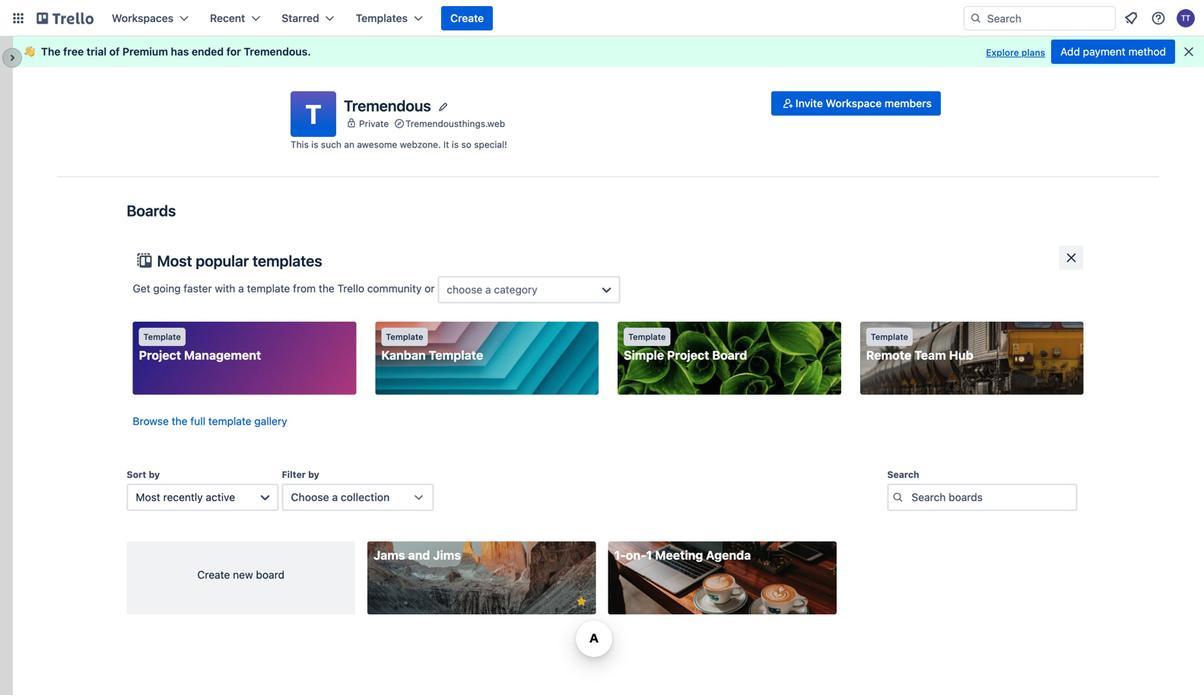 Task type: vqa. For each thing, say whether or not it's contained in the screenshot.
Add a card Button for Create from template… image corresponding to Increase conversion rate by 20% by Q3
no



Task type: describe. For each thing, give the bounding box(es) containing it.
tremendous inside "banner"
[[244, 45, 308, 58]]

jams and jims link
[[367, 542, 596, 615]]

members
[[885, 97, 932, 110]]

templates button
[[347, 6, 432, 30]]

sort by
[[127, 469, 160, 480]]

method
[[1129, 45, 1166, 58]]

choose
[[291, 491, 329, 504]]

most recently active
[[136, 491, 235, 504]]

category
[[494, 283, 538, 296]]

filter by
[[282, 469, 319, 480]]

premium
[[122, 45, 168, 58]]

payment
[[1083, 45, 1126, 58]]

0 horizontal spatial the
[[172, 415, 188, 428]]

an
[[344, 139, 355, 150]]

jams and jims
[[374, 548, 461, 563]]

filter
[[282, 469, 306, 480]]

free
[[63, 45, 84, 58]]

tremendousthings.web
[[406, 118, 505, 129]]

such
[[321, 139, 342, 150]]

hub
[[949, 348, 974, 363]]

banner containing 👋
[[12, 37, 1204, 67]]

and
[[408, 548, 430, 563]]

template for project
[[143, 332, 181, 342]]

starred button
[[273, 6, 344, 30]]

community
[[367, 282, 422, 295]]

Search field
[[964, 6, 1116, 30]]

most popular templates
[[157, 252, 322, 270]]

1 horizontal spatial tremendous
[[344, 96, 431, 114]]

the
[[41, 45, 61, 58]]

wave image
[[24, 45, 35, 59]]

by for sort by
[[149, 469, 160, 480]]

or
[[425, 282, 435, 295]]

board
[[256, 569, 285, 581]]

full
[[190, 415, 205, 428]]

get going faster with a template from the trello community or
[[133, 282, 438, 295]]

simple
[[624, 348, 664, 363]]

1 horizontal spatial the
[[319, 282, 335, 295]]

explore
[[986, 47, 1019, 58]]

0 horizontal spatial a
[[238, 282, 244, 295]]

from
[[293, 282, 316, 295]]

recent button
[[201, 6, 270, 30]]

so
[[461, 139, 472, 150]]

collection
[[341, 491, 390, 504]]

choose a collection button
[[282, 484, 434, 511]]

special!
[[474, 139, 507, 150]]

awesome
[[357, 139, 397, 150]]

👋 the free trial of premium has ended for tremendous .
[[24, 45, 311, 58]]

sort
[[127, 469, 146, 480]]

search
[[887, 469, 920, 480]]

template simple project board
[[624, 332, 747, 363]]

browse
[[133, 415, 169, 428]]

Search text field
[[887, 484, 1078, 511]]

create new board
[[197, 569, 285, 581]]

project inside "template project management"
[[139, 348, 181, 363]]

has
[[171, 45, 189, 58]]

remote
[[866, 348, 912, 363]]

trial
[[87, 45, 107, 58]]

template for kanban
[[386, 332, 423, 342]]

meeting
[[655, 548, 703, 563]]

workspaces
[[112, 12, 174, 24]]

add
[[1061, 45, 1080, 58]]

add payment method
[[1061, 45, 1166, 58]]

workspace
[[826, 97, 882, 110]]

templates
[[253, 252, 322, 270]]

popular
[[196, 252, 249, 270]]

active
[[206, 491, 235, 504]]

private
[[359, 118, 389, 129]]

recent
[[210, 12, 245, 24]]

get
[[133, 282, 150, 295]]

gallery
[[254, 415, 287, 428]]

most for most recently active
[[136, 491, 160, 504]]

template remote team hub
[[866, 332, 974, 363]]

1-
[[614, 548, 626, 563]]

kanban
[[381, 348, 426, 363]]

explore plans
[[986, 47, 1046, 58]]

1
[[646, 548, 652, 563]]

2 is from the left
[[452, 139, 459, 150]]



Task type: locate. For each thing, give the bounding box(es) containing it.
2 project from the left
[[667, 348, 709, 363]]

most
[[157, 252, 192, 270], [136, 491, 160, 504]]

0 horizontal spatial create
[[197, 569, 230, 581]]

choose a collection
[[291, 491, 390, 504]]

1 is from the left
[[311, 139, 318, 150]]

choose
[[447, 283, 483, 296]]

click to unstar this board. it will be removed from your starred list. image
[[575, 595, 588, 609]]

a for choose a collection
[[332, 491, 338, 504]]

template for simple
[[628, 332, 666, 342]]

0 horizontal spatial project
[[139, 348, 181, 363]]

1 vertical spatial the
[[172, 415, 188, 428]]

invite
[[796, 97, 823, 110]]

most down sort by
[[136, 491, 160, 504]]

webzone.
[[400, 139, 441, 150]]

1 horizontal spatial a
[[332, 491, 338, 504]]

1 vertical spatial create
[[197, 569, 230, 581]]

open information menu image
[[1151, 11, 1166, 26]]

project left management
[[139, 348, 181, 363]]

explore plans button
[[986, 43, 1046, 62]]

tremendous down starred
[[244, 45, 308, 58]]

template project management
[[139, 332, 261, 363]]

2 by from the left
[[308, 469, 319, 480]]

going
[[153, 282, 181, 295]]

tremendous
[[244, 45, 308, 58], [344, 96, 431, 114]]

0 vertical spatial template
[[247, 282, 290, 295]]

invite workspace members
[[796, 97, 932, 110]]

1-on-1 meeting agenda link
[[608, 542, 837, 615]]

create for create new board
[[197, 569, 230, 581]]

by for filter by
[[308, 469, 319, 480]]

trello
[[338, 282, 364, 295]]

1 horizontal spatial create
[[450, 12, 484, 24]]

starred
[[282, 12, 319, 24]]

create for create
[[450, 12, 484, 24]]

template right the full
[[208, 415, 252, 428]]

0 vertical spatial the
[[319, 282, 335, 295]]

template
[[247, 282, 290, 295], [208, 415, 252, 428]]

jams
[[374, 548, 405, 563]]

template for remote
[[871, 332, 908, 342]]

recently
[[163, 491, 203, 504]]

the right from
[[319, 282, 335, 295]]

most up going
[[157, 252, 192, 270]]

create inside create button
[[450, 12, 484, 24]]

0 vertical spatial create
[[450, 12, 484, 24]]

the
[[319, 282, 335, 295], [172, 415, 188, 428]]

is right it
[[452, 139, 459, 150]]

management
[[184, 348, 261, 363]]

project inside template simple project board
[[667, 348, 709, 363]]

1 vertical spatial tremendous
[[344, 96, 431, 114]]

this is such an awesome webzone. it is so special!
[[291, 139, 507, 150]]

is
[[311, 139, 318, 150], [452, 139, 459, 150]]

browse the full template gallery
[[133, 415, 287, 428]]

t
[[305, 98, 322, 130]]

1 horizontal spatial by
[[308, 469, 319, 480]]

2 horizontal spatial a
[[485, 283, 491, 296]]

jims
[[433, 548, 461, 563]]

1 vertical spatial template
[[208, 415, 252, 428]]

template right "kanban"
[[429, 348, 483, 363]]

tremendousthings.web link
[[406, 116, 505, 131]]

faster
[[184, 282, 212, 295]]

template up remote
[[871, 332, 908, 342]]

choose a category
[[447, 283, 538, 296]]

.
[[308, 45, 311, 58]]

template up "kanban"
[[386, 332, 423, 342]]

1 project from the left
[[139, 348, 181, 363]]

tremendous up private
[[344, 96, 431, 114]]

template inside "template project management"
[[143, 332, 181, 342]]

template up simple
[[628, 332, 666, 342]]

team
[[915, 348, 946, 363]]

1 vertical spatial most
[[136, 491, 160, 504]]

1-on-1 meeting agenda
[[614, 548, 751, 563]]

0 vertical spatial tremendous
[[244, 45, 308, 58]]

of
[[109, 45, 120, 58]]

project
[[139, 348, 181, 363], [667, 348, 709, 363]]

0 horizontal spatial tremendous
[[244, 45, 308, 58]]

t button
[[291, 91, 336, 137]]

0 horizontal spatial by
[[149, 469, 160, 480]]

by right filter
[[308, 469, 319, 480]]

template inside template simple project board
[[628, 332, 666, 342]]

template kanban template
[[381, 332, 483, 363]]

invite workspace members button
[[771, 91, 941, 116]]

a for choose a category
[[485, 283, 491, 296]]

for
[[227, 45, 241, 58]]

board
[[712, 348, 747, 363]]

is right this
[[311, 139, 318, 150]]

template down going
[[143, 332, 181, 342]]

search image
[[970, 12, 982, 24]]

1 horizontal spatial is
[[452, 139, 459, 150]]

plans
[[1022, 47, 1046, 58]]

by right sort
[[149, 469, 160, 480]]

workspaces button
[[103, 6, 198, 30]]

template down templates at the left of the page
[[247, 282, 290, 295]]

create button
[[441, 6, 493, 30]]

sm image
[[780, 96, 796, 111]]

agenda
[[706, 548, 751, 563]]

most for most popular templates
[[157, 252, 192, 270]]

0 horizontal spatial is
[[311, 139, 318, 150]]

on-
[[626, 548, 646, 563]]

1 horizontal spatial project
[[667, 348, 709, 363]]

👋
[[24, 45, 35, 58]]

browse the full template gallery link
[[133, 415, 287, 428]]

project left board
[[667, 348, 709, 363]]

primary element
[[0, 0, 1204, 37]]

terry turtle (terryturtle) image
[[1177, 9, 1195, 27]]

template inside template remote team hub
[[871, 332, 908, 342]]

add payment method button
[[1052, 40, 1175, 64]]

with
[[215, 282, 235, 295]]

new
[[233, 569, 253, 581]]

templates
[[356, 12, 408, 24]]

ended
[[192, 45, 224, 58]]

a
[[238, 282, 244, 295], [485, 283, 491, 296], [332, 491, 338, 504]]

by
[[149, 469, 160, 480], [308, 469, 319, 480]]

0 vertical spatial most
[[157, 252, 192, 270]]

back to home image
[[37, 6, 94, 30]]

boards
[[127, 202, 176, 219]]

1 by from the left
[[149, 469, 160, 480]]

the left the full
[[172, 415, 188, 428]]

it
[[443, 139, 449, 150]]

a inside button
[[332, 491, 338, 504]]

0 notifications image
[[1122, 9, 1140, 27]]

banner
[[12, 37, 1204, 67]]



